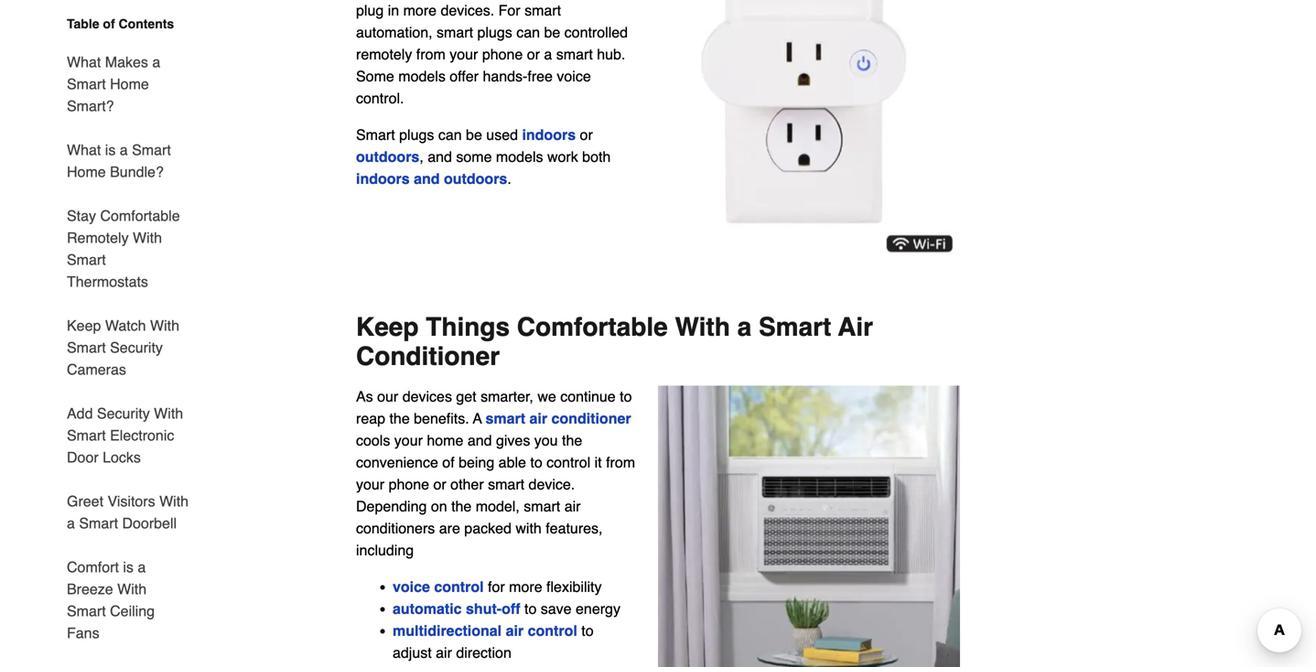 Task type: vqa. For each thing, say whether or not it's contained in the screenshot.


Task type: describe. For each thing, give the bounding box(es) containing it.
1 vertical spatial smart
[[488, 476, 525, 493]]

used
[[486, 126, 518, 143]]

multidirectional
[[393, 623, 502, 640]]

packed
[[464, 520, 512, 537]]

being
[[459, 454, 495, 471]]

1 vertical spatial outdoors
[[444, 170, 507, 187]]

voice control link
[[393, 579, 484, 596]]

keep watch with smart security cameras
[[67, 317, 179, 378]]

breeze
[[67, 581, 113, 598]]

save
[[541, 601, 572, 618]]

indoors link
[[522, 126, 576, 143]]

gives
[[496, 432, 530, 449]]

more
[[509, 579, 543, 596]]

electronic
[[110, 427, 174, 444]]

with inside keep watch with smart security cameras
[[150, 317, 179, 334]]

to inside voice control for more flexibility automatic shut-off to save energy
[[525, 601, 537, 618]]

with inside "stay comfortable remotely with smart thermostats"
[[133, 229, 162, 246]]

a for what is a smart home bundle?
[[120, 141, 128, 158]]

smarter,
[[481, 388, 534, 405]]

both
[[582, 148, 611, 165]]

comfortable inside "stay comfortable remotely with smart thermostats"
[[100, 207, 180, 224]]

energy
[[576, 601, 621, 618]]

security inside add security with smart electronic door locks
[[97, 405, 150, 422]]

can
[[438, 126, 462, 143]]

depending
[[356, 498, 427, 515]]

comfort is a breeze with smart ceiling fans
[[67, 559, 155, 642]]

be
[[466, 126, 482, 143]]

smart air conditioner link
[[486, 410, 631, 427]]

with inside comfort is a breeze with smart ceiling fans
[[117, 581, 147, 598]]

to inside 'to adjust air direction'
[[582, 623, 594, 640]]

for
[[488, 579, 505, 596]]

air up the "you"
[[530, 410, 548, 427]]

a
[[473, 410, 482, 427]]

phone
[[389, 476, 429, 493]]

automatic
[[393, 601, 462, 618]]

locks
[[103, 449, 141, 466]]

it
[[595, 454, 602, 471]]

comfort
[[67, 559, 119, 576]]

things
[[426, 313, 510, 342]]

voice control for more flexibility automatic shut-off to save energy
[[393, 579, 621, 618]]

to inside the smart air conditioner cools your home and gives you the convenience of being able to control it from your phone or other smart device. depending on the model, smart air conditioners are packed with features, including
[[530, 454, 543, 471]]

plugs
[[399, 126, 434, 143]]

security inside keep watch with smart security cameras
[[110, 339, 163, 356]]

direction
[[456, 645, 512, 661]]

outdoors link
[[356, 148, 420, 165]]

1 vertical spatial indoors
[[356, 170, 410, 187]]

what is a smart home bundle?
[[67, 141, 171, 180]]

smart plugs can be used indoors or outdoors , and some models work both indoors and outdoors .
[[356, 126, 611, 187]]

smart inside keep things comfortable with a smart air conditioner
[[759, 313, 832, 342]]

2 vertical spatial smart
[[524, 498, 561, 515]]

control inside voice control for more flexibility automatic shut-off to save energy
[[434, 579, 484, 596]]

0 vertical spatial smart
[[486, 410, 526, 427]]

are
[[439, 520, 460, 537]]

doorbell
[[122, 515, 177, 532]]

0 horizontal spatial outdoors
[[356, 148, 420, 165]]

.
[[507, 170, 512, 187]]

makes
[[105, 54, 148, 70]]

continue
[[560, 388, 616, 405]]

control inside the smart air conditioner cools your home and gives you the convenience of being able to control it from your phone or other smart device. depending on the model, smart air conditioners are packed with features, including
[[547, 454, 591, 471]]

as
[[356, 388, 373, 405]]

we
[[538, 388, 556, 405]]

greet visitors with a smart doorbell
[[67, 493, 189, 532]]

a for comfort is a breeze with smart ceiling fans
[[138, 559, 146, 576]]

keep for keep watch with smart security cameras
[[67, 317, 101, 334]]

smart inside greet visitors with a smart doorbell
[[79, 515, 118, 532]]

other
[[451, 476, 484, 493]]

,
[[420, 148, 424, 165]]

or inside smart plugs can be used indoors or outdoors , and some models work both indoors and outdoors .
[[580, 126, 593, 143]]

fans
[[67, 625, 99, 642]]

convenience
[[356, 454, 438, 471]]

smart?
[[67, 98, 114, 114]]

comfortable inside keep things comfortable with a smart air conditioner
[[517, 313, 668, 342]]

1 horizontal spatial your
[[394, 432, 423, 449]]

smart air conditioner cools your home and gives you the convenience of being able to control it from your phone or other smart device. depending on the model, smart air conditioners are packed with features, including
[[356, 410, 635, 559]]

with inside add security with smart electronic door locks
[[154, 405, 183, 422]]

flexibility
[[547, 579, 602, 596]]

of inside table of contents element
[[103, 16, 115, 31]]

home for smart?
[[110, 76, 149, 92]]

ceiling
[[110, 603, 155, 620]]

get
[[456, 388, 477, 405]]

1 horizontal spatial the
[[451, 498, 472, 515]]

is for what
[[105, 141, 116, 158]]

stay comfortable remotely with smart thermostats
[[67, 207, 180, 290]]

0 horizontal spatial your
[[356, 476, 385, 493]]

stay
[[67, 207, 96, 224]]

devices
[[403, 388, 452, 405]]

multidirectional air control link
[[393, 623, 578, 640]]

what for what makes a smart home smart?
[[67, 54, 101, 70]]

stay comfortable remotely with smart thermostats link
[[67, 194, 190, 304]]

bundle?
[[110, 163, 164, 180]]

from
[[606, 454, 635, 471]]

keep watch with smart security cameras link
[[67, 304, 190, 392]]

able
[[499, 454, 526, 471]]

our
[[377, 388, 398, 405]]

conditioner
[[356, 342, 500, 371]]

the for you
[[562, 432, 583, 449]]

door
[[67, 449, 99, 466]]

a for what makes a smart home smart?
[[152, 54, 160, 70]]

visitors
[[108, 493, 155, 510]]

adjust
[[393, 645, 432, 661]]

1 horizontal spatial indoors
[[522, 126, 576, 143]]

air
[[838, 313, 873, 342]]

to adjust air direction
[[393, 623, 594, 661]]

device.
[[529, 476, 575, 493]]



Task type: locate. For each thing, give the bounding box(es) containing it.
to right able
[[530, 454, 543, 471]]

off
[[502, 601, 521, 618]]

a white g e smart air conditioner, a glass table, books, a plant, a green chair and white curtains. image
[[658, 386, 960, 667]]

1 vertical spatial of
[[442, 454, 455, 471]]

models
[[496, 148, 543, 165]]

table
[[67, 16, 99, 31]]

is right comfort
[[123, 559, 134, 576]]

shut-
[[466, 601, 502, 618]]

the right on
[[451, 498, 472, 515]]

1 vertical spatial your
[[356, 476, 385, 493]]

smart left air
[[759, 313, 832, 342]]

control down save
[[528, 623, 578, 640]]

is inside comfort is a breeze with smart ceiling fans
[[123, 559, 134, 576]]

add
[[67, 405, 93, 422]]

indoors up work
[[522, 126, 576, 143]]

indoors down the 'outdoors' link on the left
[[356, 170, 410, 187]]

outdoors
[[356, 148, 420, 165], [444, 170, 507, 187]]

what inside the what makes a smart home smart?
[[67, 54, 101, 70]]

0 vertical spatial outdoors
[[356, 148, 420, 165]]

air down "off"
[[506, 623, 524, 640]]

the inside the as our devices get smarter, we continue to reap the benefits. a
[[390, 410, 410, 427]]

features,
[[546, 520, 603, 537]]

or inside the smart air conditioner cools your home and gives you the convenience of being able to control it from your phone or other smart device. depending on the model, smart air conditioners are packed with features, including
[[434, 476, 447, 493]]

or up both at the left of page
[[580, 126, 593, 143]]

to right continue
[[620, 388, 632, 405]]

you
[[534, 432, 558, 449]]

or up on
[[434, 476, 447, 493]]

benefits.
[[414, 410, 469, 427]]

0 vertical spatial or
[[580, 126, 593, 143]]

smart inside "stay comfortable remotely with smart thermostats"
[[67, 251, 106, 268]]

2 vertical spatial control
[[528, 623, 578, 640]]

air inside 'to adjust air direction'
[[436, 645, 452, 661]]

home up stay
[[67, 163, 106, 180]]

1 horizontal spatial is
[[123, 559, 134, 576]]

1 vertical spatial control
[[434, 579, 484, 596]]

0 vertical spatial what
[[67, 54, 101, 70]]

the down smart air conditioner link
[[562, 432, 583, 449]]

work
[[547, 148, 578, 165]]

with inside greet visitors with a smart doorbell
[[159, 493, 189, 510]]

a inside comfort is a breeze with smart ceiling fans
[[138, 559, 146, 576]]

the for reap
[[390, 410, 410, 427]]

0 horizontal spatial indoors
[[356, 170, 410, 187]]

of
[[103, 16, 115, 31], [442, 454, 455, 471]]

what for what is a smart home bundle?
[[67, 141, 101, 158]]

multidirectional air control
[[393, 623, 578, 640]]

smart inside smart plugs can be used indoors or outdoors , and some models work both indoors and outdoors .
[[356, 126, 395, 143]]

and down the 'a'
[[468, 432, 492, 449]]

is
[[105, 141, 116, 158], [123, 559, 134, 576]]

what makes a smart home smart?
[[67, 54, 160, 114]]

your up convenience
[[394, 432, 423, 449]]

keep
[[356, 313, 419, 342], [67, 317, 101, 334]]

0 horizontal spatial the
[[390, 410, 410, 427]]

1 horizontal spatial outdoors
[[444, 170, 507, 187]]

outdoors down the some in the left of the page
[[444, 170, 507, 187]]

indoors and outdoors link
[[356, 170, 507, 187]]

1 horizontal spatial of
[[442, 454, 455, 471]]

smart
[[67, 76, 106, 92], [356, 126, 395, 143], [132, 141, 171, 158], [67, 251, 106, 268], [759, 313, 832, 342], [67, 339, 106, 356], [67, 427, 106, 444], [79, 515, 118, 532], [67, 603, 106, 620]]

is for comfort
[[123, 559, 134, 576]]

1 horizontal spatial or
[[580, 126, 593, 143]]

1 vertical spatial the
[[562, 432, 583, 449]]

indoors
[[522, 126, 576, 143], [356, 170, 410, 187]]

comfort is a breeze with smart ceiling fans link
[[67, 546, 190, 656]]

smart down device.
[[524, 498, 561, 515]]

security up electronic
[[97, 405, 150, 422]]

with inside keep things comfortable with a smart air conditioner
[[675, 313, 730, 342]]

to
[[620, 388, 632, 405], [530, 454, 543, 471], [525, 601, 537, 618], [582, 623, 594, 640]]

on
[[431, 498, 447, 515]]

to inside the as our devices get smarter, we continue to reap the benefits. a
[[620, 388, 632, 405]]

to down energy
[[582, 623, 594, 640]]

of right table
[[103, 16, 115, 31]]

your
[[394, 432, 423, 449], [356, 476, 385, 493]]

automatic shut-off link
[[393, 601, 521, 618]]

thermostats
[[67, 273, 148, 290]]

0 vertical spatial of
[[103, 16, 115, 31]]

1 vertical spatial is
[[123, 559, 134, 576]]

cools
[[356, 432, 390, 449]]

table of contents
[[67, 16, 174, 31]]

1 vertical spatial security
[[97, 405, 150, 422]]

smart up the 'outdoors' link on the left
[[356, 126, 395, 143]]

2 vertical spatial and
[[468, 432, 492, 449]]

remotely
[[67, 229, 129, 246]]

0 horizontal spatial keep
[[67, 317, 101, 334]]

is inside "what is a smart home bundle?"
[[105, 141, 116, 158]]

smart down able
[[488, 476, 525, 493]]

and right , on the top left
[[428, 148, 452, 165]]

keep inside keep watch with smart security cameras
[[67, 317, 101, 334]]

control up device.
[[547, 454, 591, 471]]

what makes a smart home smart? link
[[67, 40, 190, 128]]

a white smart plug plugged into a white outlet. image
[[658, 0, 960, 258]]

home for bundle?
[[67, 163, 106, 180]]

1 horizontal spatial comfortable
[[517, 313, 668, 342]]

security down the watch
[[110, 339, 163, 356]]

and down , on the top left
[[414, 170, 440, 187]]

air
[[530, 410, 548, 427], [565, 498, 581, 515], [506, 623, 524, 640], [436, 645, 452, 661]]

2 what from the top
[[67, 141, 101, 158]]

comfortable up continue
[[517, 313, 668, 342]]

cameras
[[67, 361, 126, 378]]

add security with smart electronic door locks link
[[67, 392, 190, 480]]

home inside "what is a smart home bundle?"
[[67, 163, 106, 180]]

conditioners
[[356, 520, 435, 537]]

a inside "what is a smart home bundle?"
[[120, 141, 128, 158]]

0 horizontal spatial of
[[103, 16, 115, 31]]

greet visitors with a smart doorbell link
[[67, 480, 190, 546]]

1 what from the top
[[67, 54, 101, 70]]

1 vertical spatial comfortable
[[517, 313, 668, 342]]

a inside keep things comfortable with a smart air conditioner
[[738, 313, 752, 342]]

1 vertical spatial and
[[414, 170, 440, 187]]

contents
[[119, 16, 174, 31]]

smart down greet
[[79, 515, 118, 532]]

of inside the smart air conditioner cools your home and gives you the convenience of being able to control it from your phone or other smart device. depending on the model, smart air conditioners are packed with features, including
[[442, 454, 455, 471]]

smart inside the what makes a smart home smart?
[[67, 76, 106, 92]]

0 vertical spatial control
[[547, 454, 591, 471]]

0 vertical spatial home
[[110, 76, 149, 92]]

your up depending on the left bottom of the page
[[356, 476, 385, 493]]

1 vertical spatial or
[[434, 476, 447, 493]]

1 vertical spatial what
[[67, 141, 101, 158]]

home down makes
[[110, 76, 149, 92]]

what
[[67, 54, 101, 70], [67, 141, 101, 158]]

0 vertical spatial and
[[428, 148, 452, 165]]

smart inside keep watch with smart security cameras
[[67, 339, 106, 356]]

0 horizontal spatial is
[[105, 141, 116, 158]]

with
[[516, 520, 542, 537]]

1 horizontal spatial keep
[[356, 313, 419, 342]]

a inside greet visitors with a smart doorbell
[[67, 515, 75, 532]]

2 horizontal spatial the
[[562, 432, 583, 449]]

what down table
[[67, 54, 101, 70]]

smart up fans
[[67, 603, 106, 620]]

smart inside comfort is a breeze with smart ceiling fans
[[67, 603, 106, 620]]

0 vertical spatial comfortable
[[100, 207, 180, 224]]

as our devices get smarter, we continue to reap the benefits. a
[[356, 388, 632, 427]]

keep inside keep things comfortable with a smart air conditioner
[[356, 313, 419, 342]]

with
[[133, 229, 162, 246], [675, 313, 730, 342], [150, 317, 179, 334], [154, 405, 183, 422], [159, 493, 189, 510], [117, 581, 147, 598]]

what inside "what is a smart home bundle?"
[[67, 141, 101, 158]]

what down smart?
[[67, 141, 101, 158]]

0 vertical spatial is
[[105, 141, 116, 158]]

and inside the smart air conditioner cools your home and gives you the convenience of being able to control it from your phone or other smart device. depending on the model, smart air conditioners are packed with features, including
[[468, 432, 492, 449]]

a
[[152, 54, 160, 70], [120, 141, 128, 158], [738, 313, 752, 342], [67, 515, 75, 532], [138, 559, 146, 576]]

0 horizontal spatial or
[[434, 476, 447, 493]]

keep for keep things comfortable with a smart air conditioner
[[356, 313, 419, 342]]

outdoors down the plugs
[[356, 148, 420, 165]]

comfortable
[[100, 207, 180, 224], [517, 313, 668, 342]]

0 vertical spatial your
[[394, 432, 423, 449]]

keep left the watch
[[67, 317, 101, 334]]

a inside the what makes a smart home smart?
[[152, 54, 160, 70]]

reap
[[356, 410, 385, 427]]

smart up bundle?
[[132, 141, 171, 158]]

home inside the what makes a smart home smart?
[[110, 76, 149, 92]]

keep things comfortable with a smart air conditioner
[[356, 313, 873, 371]]

smart up cameras
[[67, 339, 106, 356]]

and
[[428, 148, 452, 165], [414, 170, 440, 187], [468, 432, 492, 449]]

smart
[[486, 410, 526, 427], [488, 476, 525, 493], [524, 498, 561, 515]]

comfortable down bundle?
[[100, 207, 180, 224]]

1 horizontal spatial home
[[110, 76, 149, 92]]

control up automatic shut-off link
[[434, 579, 484, 596]]

0 horizontal spatial comfortable
[[100, 207, 180, 224]]

0 vertical spatial the
[[390, 410, 410, 427]]

air down multidirectional
[[436, 645, 452, 661]]

0 vertical spatial security
[[110, 339, 163, 356]]

greet
[[67, 493, 103, 510]]

including
[[356, 542, 414, 559]]

the down our
[[390, 410, 410, 427]]

smart down remotely
[[67, 251, 106, 268]]

smart inside add security with smart electronic door locks
[[67, 427, 106, 444]]

model,
[[476, 498, 520, 515]]

table of contents element
[[52, 15, 190, 667]]

smart inside "what is a smart home bundle?"
[[132, 141, 171, 158]]

air up the features,
[[565, 498, 581, 515]]

0 vertical spatial indoors
[[522, 126, 576, 143]]

home
[[427, 432, 464, 449]]

smart up door
[[67, 427, 106, 444]]

2 vertical spatial the
[[451, 498, 472, 515]]

some
[[456, 148, 492, 165]]

is up bundle?
[[105, 141, 116, 158]]

home
[[110, 76, 149, 92], [67, 163, 106, 180]]

voice
[[393, 579, 430, 596]]

smart up smart?
[[67, 76, 106, 92]]

to right "off"
[[525, 601, 537, 618]]

add security with smart electronic door locks
[[67, 405, 183, 466]]

0 horizontal spatial home
[[67, 163, 106, 180]]

1 vertical spatial home
[[67, 163, 106, 180]]

keep up our
[[356, 313, 419, 342]]

of down the home
[[442, 454, 455, 471]]

smart down smarter,
[[486, 410, 526, 427]]

watch
[[105, 317, 146, 334]]

what is a smart home bundle? link
[[67, 128, 190, 194]]



